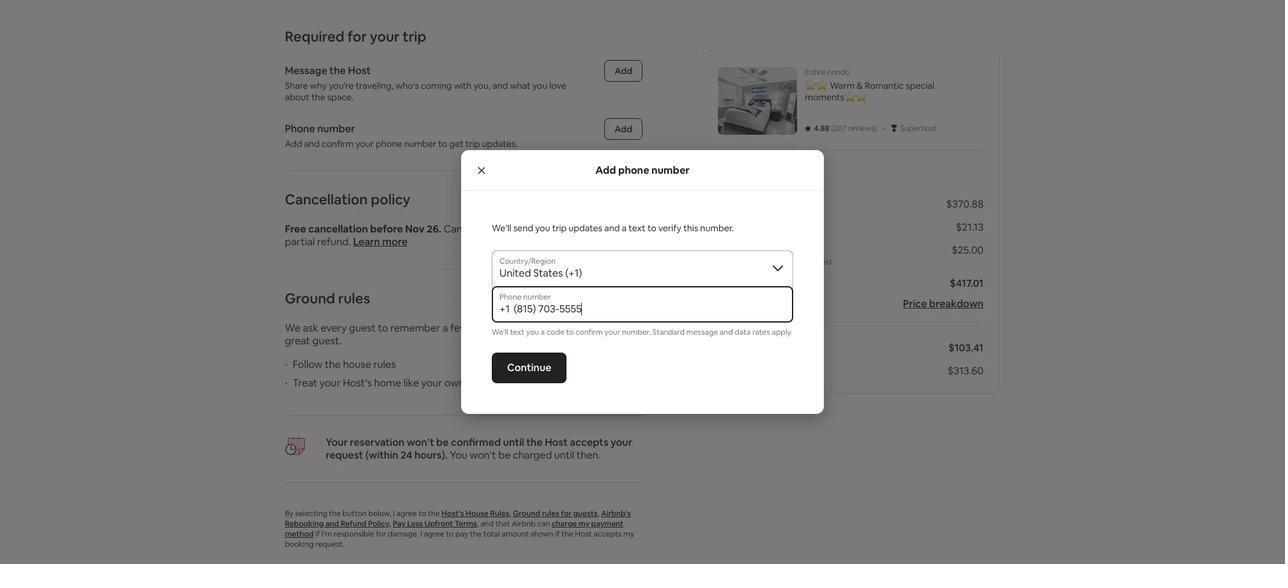 Task type: locate. For each thing, give the bounding box(es) containing it.
for
[[348, 27, 367, 45], [603, 222, 617, 236], [561, 509, 572, 519], [376, 529, 386, 539]]

0 vertical spatial about
[[285, 91, 309, 103]]

text
[[629, 223, 646, 234], [510, 327, 525, 337]]

i right the below,
[[393, 509, 395, 519]]

0 horizontal spatial be
[[436, 436, 449, 449]]

number up verify
[[652, 164, 690, 177]]

1 if from the left
[[315, 529, 320, 539]]

1 vertical spatial ground
[[513, 509, 540, 519]]

number left get
[[404, 138, 437, 149]]

2 if from the left
[[555, 529, 560, 539]]

1 horizontal spatial confirm
[[576, 327, 603, 337]]

until left 'then.'
[[554, 448, 575, 462]]

about inside we ask every guest to remember a few simple things about what makes a great guest.
[[535, 321, 563, 335]]

required
[[285, 27, 345, 45]]

2 horizontal spatial rules
[[542, 509, 560, 519]]

what left love
[[510, 80, 531, 91]]

my inside if i'm responsible for damage. i agree to pay the total amount shown if the host accepts my booking request.
[[624, 529, 634, 539]]

won't left you
[[407, 436, 434, 449]]

)
[[875, 123, 878, 134]]

you
[[533, 80, 548, 91], [535, 223, 550, 234], [526, 327, 539, 337]]

0 horizontal spatial if
[[315, 529, 320, 539]]

1 horizontal spatial host
[[545, 436, 568, 449]]

1 vertical spatial you
[[535, 223, 550, 234]]

phone up we'll send you trip updates and a text to verify this number.
[[618, 164, 649, 177]]

included
[[801, 257, 832, 267]]

$417.01
[[950, 277, 984, 290]]

to left get
[[438, 138, 447, 149]]

phone inside phone number add and confirm your phone number to get trip updates.
[[376, 138, 402, 149]]

number down "space."
[[317, 122, 355, 135]]

1 horizontal spatial if
[[555, 529, 560, 539]]

nov left 26.
[[405, 222, 425, 236]]

0 horizontal spatial about
[[285, 91, 309, 103]]

1 vertical spatial number.
[[622, 327, 651, 337]]

terms
[[455, 519, 477, 529]]

phone number dialog
[[461, 150, 824, 414]]

to inside if i'm responsible for damage. i agree to pay the total amount shown if the host accepts my booking request.
[[446, 529, 454, 539]]

cancel before check-in on nov 27 for a partial refund.
[[285, 222, 624, 249]]

host left 'then.'
[[545, 436, 568, 449]]

1 horizontal spatial until
[[554, 448, 575, 462]]

2 vertical spatial trip
[[552, 223, 567, 234]]

confirm inside phone number add and confirm your phone number to get trip updates.
[[322, 138, 354, 149]]

0 horizontal spatial trip
[[403, 27, 426, 45]]

0 vertical spatial what
[[510, 80, 531, 91]]

1 vertical spatial confirm
[[576, 327, 603, 337]]

airbnb's rebooking and refund policy button
[[285, 509, 631, 529]]

if left i'm
[[315, 529, 320, 539]]

2 add button from the top
[[605, 118, 643, 140]]

agree up 'damage.'
[[397, 509, 417, 519]]

0 vertical spatial number
[[317, 122, 355, 135]]

won't right you
[[470, 448, 496, 462]]

number. right this
[[700, 223, 734, 234]]

add for add "button" for message the host
[[615, 65, 632, 77]]

trip
[[403, 27, 426, 45], [466, 138, 480, 149], [552, 223, 567, 234]]

0 vertical spatial trip
[[403, 27, 426, 45]]

pay
[[393, 519, 406, 529]]

the inside your reservation won't be confirmed until the host accepts your request (within 24 hours).
[[526, 436, 543, 449]]

ground up 'ask'
[[285, 289, 335, 307]]

agree for damage.
[[424, 529, 444, 539]]

you left love
[[533, 80, 548, 91]]

what
[[510, 80, 531, 91], [565, 321, 588, 335]]

26.
[[427, 222, 442, 236]]

1 vertical spatial host
[[545, 436, 568, 449]]

0 horizontal spatial my
[[579, 519, 590, 529]]

rules up shown on the bottom
[[542, 509, 560, 519]]

rules up guest
[[338, 289, 370, 307]]

add inside phone number add and confirm your phone number to get trip updates.
[[285, 138, 302, 149]]

about right things
[[535, 321, 563, 335]]

and inside 'airbnb's rebooking and refund policy'
[[325, 519, 339, 529]]

rules up the home
[[374, 358, 396, 371]]

0 horizontal spatial number
[[317, 122, 355, 135]]

to inside phone number add and confirm your phone number to get trip updates.
[[438, 138, 447, 149]]

breakdown
[[929, 297, 984, 310]]

you left on
[[535, 223, 550, 234]]

1 horizontal spatial number
[[404, 138, 437, 149]]

and right you,
[[493, 80, 508, 91]]

1 horizontal spatial rules
[[374, 358, 396, 371]]

more
[[382, 235, 408, 249]]

0 vertical spatial rules
[[338, 289, 370, 307]]

united states (+1) element
[[492, 250, 793, 286]]

1 vertical spatial phone
[[618, 164, 649, 177]]

1 vertical spatial what
[[565, 321, 588, 335]]

about inside message the host share why you're traveling, who's coming with you, and what you love about the space.
[[285, 91, 309, 103]]

2 horizontal spatial host
[[575, 529, 592, 539]]

we'll
[[492, 327, 508, 337]]

host inside your reservation won't be confirmed until the host accepts your request (within 24 hours).
[[545, 436, 568, 449]]

add inside phone number dialog
[[596, 164, 616, 177]]

upfront
[[425, 519, 453, 529]]

0 vertical spatial phone
[[376, 138, 402, 149]]

and down phone
[[304, 138, 320, 149]]

that
[[495, 519, 510, 529]]

(within
[[365, 448, 398, 462]]

my inside charge my payment method
[[579, 519, 590, 529]]

your inside phone number dialog
[[605, 327, 620, 337]]

0 horizontal spatial what
[[510, 80, 531, 91]]

for down the below,
[[376, 529, 386, 539]]

be left you
[[436, 436, 449, 449]]

we
[[285, 321, 301, 335]]

to
[[438, 138, 447, 149], [648, 223, 657, 234], [378, 321, 388, 335], [566, 327, 574, 337], [419, 509, 426, 519], [446, 529, 454, 539]]

1 vertical spatial text
[[510, 327, 525, 337]]

207
[[834, 123, 847, 134]]

1 vertical spatial accepts
[[594, 529, 622, 539]]

trip for required for your trip
[[403, 27, 426, 45]]

1 horizontal spatial phone
[[618, 164, 649, 177]]

,
[[510, 509, 511, 519], [598, 509, 600, 519], [390, 519, 391, 529], [477, 519, 479, 529]]

0 horizontal spatial ground
[[285, 289, 335, 307]]

0 horizontal spatial rules
[[338, 289, 370, 307]]

1 horizontal spatial before
[[478, 222, 510, 236]]

0 horizontal spatial confirm
[[322, 138, 354, 149]]

i right 'damage.'
[[421, 529, 422, 539]]

1 vertical spatial agree
[[424, 529, 444, 539]]

to right guest
[[378, 321, 388, 335]]

every
[[321, 321, 347, 335]]

makes
[[591, 321, 621, 335]]

1 horizontal spatial ground
[[513, 509, 540, 519]]

the down guest. at left bottom
[[325, 358, 341, 371]]

24
[[401, 448, 412, 462]]

2 vertical spatial host
[[575, 529, 592, 539]]

host up the traveling,
[[348, 64, 371, 77]]

your right 'then.'
[[611, 436, 632, 449]]

entire condo ⭐️⭐️ warm &  romantic special moments⭐️⭐️
[[805, 67, 935, 103]]

agree right the "less"
[[424, 529, 444, 539]]

text left verify
[[629, 223, 646, 234]]

1 horizontal spatial trip
[[466, 138, 480, 149]]

a
[[619, 222, 624, 236], [622, 223, 627, 234], [443, 321, 448, 335], [623, 321, 629, 335], [541, 327, 545, 337]]

price
[[903, 297, 927, 310]]

trip up message the host share why you're traveling, who's coming with you, and what you love about the space.
[[403, 27, 426, 45]]

phone up policy
[[376, 138, 402, 149]]

0 vertical spatial add button
[[605, 60, 643, 82]]

confirm
[[322, 138, 354, 149], [576, 327, 603, 337]]

0 horizontal spatial agree
[[397, 509, 417, 519]]

1 vertical spatial add button
[[605, 118, 643, 140]]

2 vertical spatial number
[[652, 164, 690, 177]]

the
[[330, 64, 346, 77], [311, 91, 325, 103], [325, 358, 341, 371], [526, 436, 543, 449], [329, 509, 341, 519], [428, 509, 440, 519], [470, 529, 482, 539], [562, 529, 574, 539]]

host down 'guests'
[[575, 529, 592, 539]]

message
[[687, 327, 718, 337]]

1 add button from the top
[[605, 60, 643, 82]]

+1 telephone field
[[514, 303, 786, 315]]

phone number add and confirm your phone number to get trip updates.
[[285, 122, 518, 149]]

learn
[[353, 235, 380, 249]]

accepts
[[570, 436, 609, 449], [594, 529, 622, 539]]

0 vertical spatial i
[[393, 509, 395, 519]]

host
[[348, 64, 371, 77], [545, 436, 568, 449], [575, 529, 592, 539]]

total (usd)
[[718, 277, 772, 290]]

by
[[285, 509, 294, 519]]

policy
[[371, 190, 411, 208]]

on
[[555, 222, 567, 236]]

number. down the +1 telephone field
[[622, 327, 651, 337]]

0 vertical spatial confirm
[[322, 138, 354, 149]]

guest
[[349, 321, 376, 335]]

, left pay
[[390, 519, 391, 529]]

treat
[[293, 376, 317, 390]]

total
[[484, 529, 500, 539]]

your
[[370, 27, 400, 45], [356, 138, 374, 149], [605, 327, 620, 337], [320, 376, 341, 390], [421, 376, 442, 390], [611, 436, 632, 449]]

1 before from the left
[[370, 222, 403, 236]]

2 before from the left
[[478, 222, 510, 236]]

confirm right code
[[576, 327, 603, 337]]

what right code
[[565, 321, 588, 335]]

1 horizontal spatial number.
[[700, 223, 734, 234]]

until right confirmed
[[503, 436, 524, 449]]

to right code
[[566, 327, 574, 337]]

0 vertical spatial ground
[[285, 289, 335, 307]]

0 vertical spatial host
[[348, 64, 371, 77]]

your right the "like"
[[421, 376, 442, 390]]

your reservation won't be confirmed until the host accepts your request (within 24 hours).
[[326, 436, 632, 462]]

for inside if i'm responsible for damage. i agree to pay the total amount shown if the host accepts my booking request.
[[376, 529, 386, 539]]

text right we'll
[[510, 327, 525, 337]]

1 vertical spatial trip
[[466, 138, 480, 149]]

0 horizontal spatial phone
[[376, 138, 402, 149]]

+1
[[500, 302, 510, 315]]

pay
[[455, 529, 468, 539]]

1 vertical spatial rules
[[374, 358, 396, 371]]

2 horizontal spatial number
[[652, 164, 690, 177]]

nov left 27
[[569, 222, 587, 236]]

2 nov from the left
[[569, 222, 587, 236]]

to left pay
[[446, 529, 454, 539]]

charge my payment method
[[285, 519, 624, 539]]

rules inside follow the house rules treat your host's home like your own
[[374, 358, 396, 371]]

accepts down airbnb's
[[594, 529, 622, 539]]

add button
[[605, 60, 643, 82], [605, 118, 643, 140]]

0 vertical spatial agree
[[397, 509, 417, 519]]

0 vertical spatial accepts
[[570, 436, 609, 449]]

2 horizontal spatial trip
[[552, 223, 567, 234]]

2 vertical spatial rules
[[542, 509, 560, 519]]

0 vertical spatial text
[[629, 223, 646, 234]]

0 horizontal spatial before
[[370, 222, 403, 236]]

1 horizontal spatial what
[[565, 321, 588, 335]]

my right charge
[[579, 519, 590, 529]]

1 vertical spatial i
[[421, 529, 422, 539]]

button
[[343, 509, 367, 519]]

&
[[857, 80, 863, 91]]

1 horizontal spatial my
[[624, 529, 634, 539]]

1 horizontal spatial about
[[535, 321, 563, 335]]

, left airbnb's
[[598, 509, 600, 519]]

your right 'treat'
[[320, 376, 341, 390]]

the left 'then.'
[[526, 436, 543, 449]]

0 horizontal spatial i
[[393, 509, 395, 519]]

confirm down "space."
[[322, 138, 354, 149]]

taxes
[[718, 220, 745, 234]]

your down the +1 telephone field
[[605, 327, 620, 337]]

1 vertical spatial about
[[535, 321, 563, 335]]

required for your trip
[[285, 27, 426, 45]]

your up cancellation policy
[[356, 138, 374, 149]]

1 horizontal spatial i
[[421, 529, 422, 539]]

0 horizontal spatial number.
[[622, 327, 651, 337]]

2 vertical spatial you
[[526, 327, 539, 337]]

you for a
[[526, 327, 539, 337]]

about
[[285, 91, 309, 103], [535, 321, 563, 335]]

trip inside phone number dialog
[[552, 223, 567, 234]]

to right pay
[[419, 509, 426, 519]]

0 horizontal spatial host
[[348, 64, 371, 77]]

for right 27
[[603, 222, 617, 236]]

data
[[735, 327, 751, 337]]

0 vertical spatial you
[[533, 80, 548, 91]]

assistance services fee included
[[718, 257, 832, 267]]

your inside phone number add and confirm your phone number to get trip updates.
[[356, 138, 374, 149]]

confirm inside phone number dialog
[[576, 327, 603, 337]]

1 nov from the left
[[405, 222, 425, 236]]

host inside message the host share why you're traveling, who's coming with you, and what you love about the space.
[[348, 64, 371, 77]]

0 vertical spatial number.
[[700, 223, 734, 234]]

damage.
[[388, 529, 419, 539]]

0 horizontal spatial won't
[[407, 436, 434, 449]]

i inside if i'm responsible for damage. i agree to pay the total amount shown if the host accepts my booking request.
[[421, 529, 422, 539]]

agree inside if i'm responsible for damage. i agree to pay the total amount shown if the host accepts my booking request.
[[424, 529, 444, 539]]

if right shown on the bottom
[[555, 529, 560, 539]]

you're
[[329, 80, 354, 91]]

you left code
[[526, 327, 539, 337]]

about left 'why' in the left of the page
[[285, 91, 309, 103]]

my
[[579, 519, 590, 529], [624, 529, 634, 539]]

charge
[[552, 519, 577, 529]]

4.88 ( 207 reviews )
[[814, 123, 878, 134]]

continue
[[507, 361, 552, 374]]

1 horizontal spatial nov
[[569, 222, 587, 236]]

0 horizontal spatial nov
[[405, 222, 425, 236]]

before
[[370, 222, 403, 236], [478, 222, 510, 236]]

host inside if i'm responsible for damage. i agree to pay the total amount shown if the host accepts my booking request.
[[575, 529, 592, 539]]

ground up amount
[[513, 509, 540, 519]]

trip right get
[[466, 138, 480, 149]]

reservation
[[350, 436, 405, 449]]

0 horizontal spatial until
[[503, 436, 524, 449]]

trip left "updates"
[[552, 223, 567, 234]]

what inside message the host share why you're traveling, who's coming with you, and what you love about the space.
[[510, 80, 531, 91]]

my down airbnb's
[[624, 529, 634, 539]]

add button for phone number
[[605, 118, 643, 140]]

nov
[[405, 222, 425, 236], [569, 222, 587, 236]]

the up you're
[[330, 64, 346, 77]]

and up request. in the bottom left of the page
[[325, 519, 339, 529]]

in
[[544, 222, 552, 236]]

trip for we'll send you trip updates and a text to verify this number.
[[552, 223, 567, 234]]

and left that in the bottom left of the page
[[481, 519, 494, 529]]

1 vertical spatial number
[[404, 138, 437, 149]]

1 horizontal spatial be
[[498, 448, 511, 462]]

be left charged
[[498, 448, 511, 462]]

1 horizontal spatial agree
[[424, 529, 444, 539]]

accepts right charged
[[570, 436, 609, 449]]



Task type: vqa. For each thing, say whether or not it's contained in the screenshot.
Add to wishlist: Guesthouse in Daly City Icon
no



Task type: describe. For each thing, give the bounding box(es) containing it.
few
[[450, 321, 468, 335]]

this
[[684, 223, 698, 234]]

updates.
[[482, 138, 518, 149]]

you inside message the host share why you're traveling, who's coming with you, and what you love about the space.
[[533, 80, 548, 91]]

the left "space."
[[311, 91, 325, 103]]

number inside dialog
[[652, 164, 690, 177]]

standard
[[653, 327, 685, 337]]

refund.
[[317, 235, 351, 249]]

⭐️⭐️
[[805, 80, 828, 91]]

and inside message the host share why you're traveling, who's coming with you, and what you love about the space.
[[493, 80, 508, 91]]

get
[[449, 138, 464, 149]]

price breakdown
[[903, 297, 984, 310]]

remember
[[390, 321, 440, 335]]

you
[[450, 448, 467, 462]]

add for phone number's add "button"
[[615, 123, 632, 135]]

i for below,
[[393, 509, 395, 519]]

request.
[[316, 539, 345, 549]]

total
[[718, 277, 742, 290]]

cancellation
[[308, 222, 368, 236]]

$313.60
[[948, 364, 984, 378]]

simple
[[470, 321, 501, 335]]

cancellation policy
[[285, 190, 411, 208]]

add button for message the host
[[605, 60, 643, 82]]

assistance
[[718, 257, 756, 267]]

confirmed
[[451, 436, 501, 449]]

space.
[[327, 91, 354, 103]]

great
[[285, 334, 310, 348]]

rates
[[753, 327, 770, 337]]

cancellation
[[285, 190, 368, 208]]

learn more button
[[353, 235, 408, 249]]

you won't be charged until then.
[[450, 448, 601, 462]]

your up the traveling,
[[370, 27, 400, 45]]

add for add phone number
[[596, 164, 616, 177]]

host's
[[343, 376, 372, 390]]

what inside we ask every guest to remember a few simple things about what makes a great guest.
[[565, 321, 588, 335]]

charged
[[513, 448, 552, 462]]

cancel
[[444, 222, 476, 236]]

won't inside your reservation won't be confirmed until the host accepts your request (within 24 hours).
[[407, 436, 434, 449]]

nov inside cancel before check-in on nov 27 for a partial refund.
[[569, 222, 587, 236]]

like
[[404, 376, 419, 390]]

learn more
[[353, 235, 408, 249]]

a inside cancel before check-in on nov 27 for a partial refund.
[[619, 222, 624, 236]]

insurance
[[749, 243, 794, 257]]

for right "required"
[[348, 27, 367, 45]]

(+1)
[[565, 266, 582, 280]]

agree for below,
[[397, 509, 417, 519]]

entire
[[805, 67, 826, 77]]

host's house rules button
[[442, 509, 510, 519]]

free cancellation before nov 26.
[[285, 222, 442, 236]]

trip inside phone number add and confirm your phone number to get trip updates.
[[466, 138, 480, 149]]

1 horizontal spatial won't
[[470, 448, 496, 462]]

and left 'data'
[[720, 327, 733, 337]]

updates
[[569, 223, 603, 234]]

before inside cancel before check-in on nov 27 for a partial refund.
[[478, 222, 510, 236]]

things
[[503, 321, 532, 335]]

we'll send you trip updates and a text to verify this number.
[[492, 223, 734, 234]]

share
[[285, 80, 308, 91]]

for left 'guests'
[[561, 509, 572, 519]]

partial
[[285, 235, 315, 249]]

the right pay
[[470, 529, 482, 539]]

united states (+1) button
[[492, 250, 793, 286]]

services
[[758, 257, 787, 267]]

for inside cancel before check-in on nov 27 for a partial refund.
[[603, 222, 617, 236]]

warm
[[830, 80, 855, 91]]

until inside your reservation won't be confirmed until the host accepts your request (within 24 hours).
[[503, 436, 524, 449]]

superhost
[[901, 123, 937, 134]]

, left airbnb
[[510, 509, 511, 519]]

the inside follow the house rules treat your host's home like your own
[[325, 358, 341, 371]]

policy
[[368, 519, 390, 529]]

your inside your reservation won't be confirmed until the host accepts your request (within 24 hours).
[[611, 436, 632, 449]]

host's
[[442, 509, 464, 519]]

follow
[[293, 358, 323, 371]]

i for damage.
[[421, 529, 422, 539]]

1 horizontal spatial text
[[629, 223, 646, 234]]

ground rules for guests link
[[513, 509, 598, 519]]

$25.00
[[952, 243, 984, 257]]

airbnb's
[[601, 509, 631, 519]]

travel insurance
[[718, 243, 794, 257]]

responsible
[[334, 529, 374, 539]]

$103.41
[[949, 341, 984, 355]]

airbnb's rebooking and refund policy
[[285, 509, 631, 529]]

code
[[547, 327, 565, 337]]

to inside we ask every guest to remember a few simple things about what makes a great guest.
[[378, 321, 388, 335]]

and right 27
[[604, 223, 620, 234]]

charge my payment method button
[[285, 519, 624, 539]]

less
[[407, 519, 423, 529]]

the down ground rules for guests "link"
[[562, 529, 574, 539]]

romantic
[[865, 80, 904, 91]]

love
[[550, 80, 566, 91]]

rules
[[490, 509, 510, 519]]

amount
[[502, 529, 529, 539]]

phone
[[285, 122, 315, 135]]

your
[[326, 436, 348, 449]]

booking
[[285, 539, 314, 549]]

by selecting the button below, i agree to the host's house rules , ground rules for guests ,
[[285, 509, 601, 519]]

0 horizontal spatial text
[[510, 327, 525, 337]]

be inside your reservation won't be confirmed until the host accepts your request (within 24 hours).
[[436, 436, 449, 449]]

ask
[[303, 321, 318, 335]]

to left verify
[[648, 223, 657, 234]]

and inside phone number add and confirm your phone number to get trip updates.
[[304, 138, 320, 149]]

message
[[285, 64, 327, 77]]

moments⭐️⭐️
[[805, 91, 868, 103]]

27
[[590, 222, 601, 236]]

send
[[513, 223, 533, 234]]

the left host's at the bottom of the page
[[428, 509, 440, 519]]

, left total
[[477, 519, 479, 529]]

you for trip
[[535, 223, 550, 234]]

$21.13
[[956, 220, 984, 234]]

accepts inside if i'm responsible for damage. i agree to pay the total amount shown if the host accepts my booking request.
[[594, 529, 622, 539]]

own
[[445, 376, 465, 390]]

hours).
[[415, 448, 448, 462]]

the left "button" on the left bottom of the page
[[329, 509, 341, 519]]

, pay less upfront terms , and that airbnb can
[[390, 519, 552, 529]]

accepts inside your reservation won't be confirmed until the host accepts your request (within 24 hours).
[[570, 436, 609, 449]]

coming
[[421, 80, 452, 91]]

reviews
[[848, 123, 875, 134]]

guest.
[[312, 334, 342, 348]]

phone inside dialog
[[618, 164, 649, 177]]

•
[[883, 121, 885, 135]]

message the host share why you're traveling, who's coming with you, and what you love about the space.
[[285, 64, 568, 103]]

selecting
[[295, 509, 327, 519]]

special
[[906, 80, 935, 91]]

home
[[374, 376, 401, 390]]

airbnb
[[512, 519, 536, 529]]



